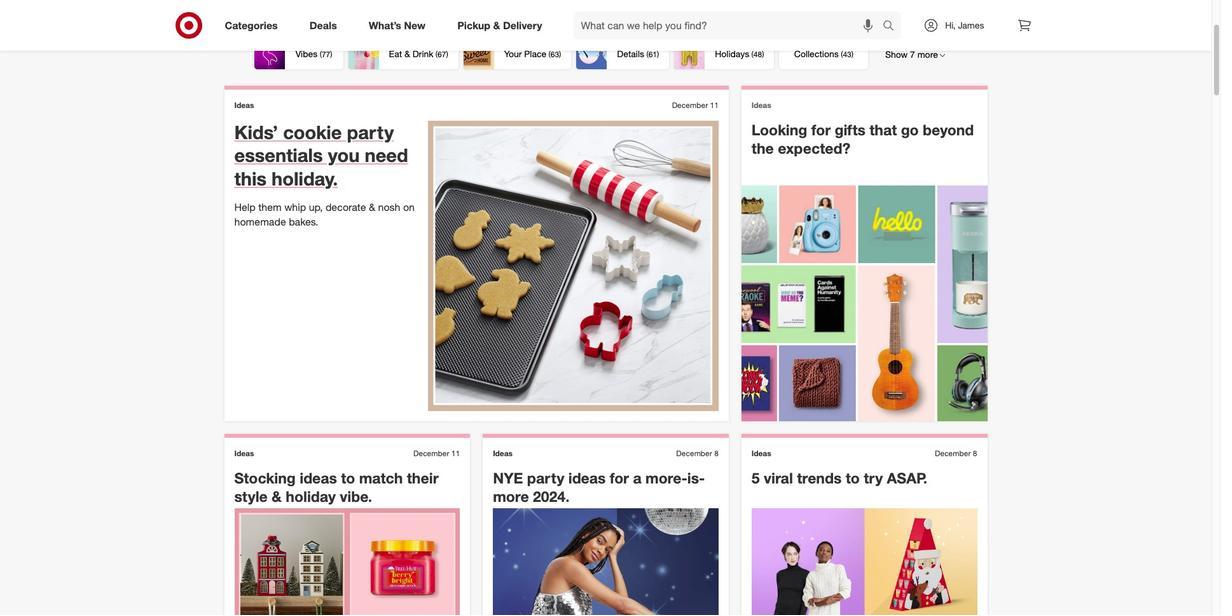 Task type: locate. For each thing, give the bounding box(es) containing it.
( right details
[[647, 50, 649, 59]]

0 horizontal spatial more
[[493, 488, 529, 506]]

achievable!)
[[510, 5, 571, 20]]

ideas for nye party ideas for a more-is- more 2024.
[[493, 449, 513, 459]]

63
[[551, 50, 559, 59]]

party up 2024.
[[527, 469, 564, 487]]

kids' cookie party essentials you need this holiday.
[[234, 121, 408, 190]]

( right "holidays" on the top of the page
[[752, 50, 754, 59]]

1 vertical spatial more
[[493, 488, 529, 506]]

this
[[234, 167, 266, 190]]

) right collections
[[852, 50, 854, 59]]

december 11 for kids' cookie party essentials you need this holiday. image
[[672, 100, 719, 110]]

7
[[910, 49, 915, 60]]

gifts inside looking for gifts that go beyond the expected?
[[835, 121, 866, 139]]

ideas
[[300, 469, 337, 487], [569, 469, 606, 487]]

gifts left 'that'
[[835, 121, 866, 139]]

stocking ideas to match their style & holiday vibe.
[[234, 469, 439, 506]]

december 8
[[676, 449, 719, 459], [935, 449, 977, 459]]

2 ) from the left
[[446, 50, 448, 59]]

) inside collections ( 43 )
[[852, 50, 854, 59]]

to
[[604, 5, 614, 20], [341, 469, 355, 487], [846, 469, 860, 487]]

& right pickup
[[493, 19, 500, 32]]

0 horizontal spatial for
[[610, 469, 629, 487]]

december 8 for nye party ideas for a more-is- more 2024.
[[676, 449, 719, 459]]

) inside the details ( 61 )
[[657, 50, 659, 59]]

1 ( from the left
[[320, 50, 322, 59]]

search button
[[877, 11, 908, 42]]

for left 'a'
[[610, 469, 629, 487]]

What can we help you find? suggestions appear below search field
[[573, 11, 886, 39]]

3 ) from the left
[[559, 50, 561, 59]]

holiday.
[[272, 167, 338, 190]]

1 8 from the left
[[714, 449, 719, 459]]

) right "holidays" on the top of the page
[[762, 50, 764, 59]]

( right place
[[549, 50, 551, 59]]

ideas up stocking
[[234, 449, 254, 459]]

) inside eat & drink ( 67 )
[[446, 50, 448, 59]]

6 ( from the left
[[841, 50, 843, 59]]

the
[[752, 139, 774, 157]]

5 viral trends to try asap.
[[752, 469, 927, 487]]

looking
[[752, 121, 807, 139]]

help
[[234, 201, 256, 214]]

viral
[[764, 469, 793, 487]]

2 ( from the left
[[436, 50, 438, 59]]

upgrade
[[617, 5, 660, 20]]

0 vertical spatial for
[[812, 121, 831, 139]]

2 8 from the left
[[973, 449, 977, 459]]

december for 5 viral trends to try asap.
[[935, 449, 971, 459]]

0 horizontal spatial ideas
[[300, 469, 337, 487]]

ideas up 5 at bottom right
[[752, 449, 771, 459]]

1 vertical spatial gifts
[[835, 121, 866, 139]]

5 ( from the left
[[752, 50, 754, 59]]

1 vertical spatial 11
[[451, 449, 460, 459]]

gifts
[[731, 5, 753, 20], [835, 121, 866, 139]]

0 horizontal spatial december 8
[[676, 449, 719, 459]]

( inside collections ( 43 )
[[841, 50, 843, 59]]

new
[[404, 19, 426, 32]]

1 vertical spatial for
[[610, 469, 629, 487]]

2 ideas from the left
[[569, 469, 606, 487]]

& right eat
[[405, 48, 410, 59]]

ideas up looking
[[752, 100, 771, 110]]

& left nosh
[[369, 201, 375, 214]]

1 horizontal spatial december 11
[[672, 100, 719, 110]]

& down stocking
[[272, 488, 282, 506]]

5 ) from the left
[[762, 50, 764, 59]]

hi, james
[[945, 20, 984, 31]]

0 horizontal spatial 11
[[451, 449, 460, 459]]

december for stocking ideas to match their style & holiday vibe.
[[413, 449, 449, 459]]

party
[[347, 121, 394, 144], [527, 469, 564, 487]]

1 horizontal spatial ideas
[[569, 469, 606, 487]]

kids' cookie party essentials you need this holiday. image
[[428, 121, 719, 411]]

december 11 up the their
[[413, 449, 460, 459]]

2 december 8 from the left
[[935, 449, 977, 459]]

) right vibes
[[330, 50, 332, 59]]

1 horizontal spatial gifts
[[835, 121, 866, 139]]

december
[[672, 100, 708, 110], [413, 449, 449, 459], [676, 449, 712, 459], [935, 449, 971, 459]]

1 ideas from the left
[[300, 469, 337, 487]]

4 ( from the left
[[647, 50, 649, 59]]

)
[[330, 50, 332, 59], [446, 50, 448, 59], [559, 50, 561, 59], [657, 50, 659, 59], [762, 50, 764, 59], [852, 50, 854, 59]]

party up "need"
[[347, 121, 394, 144]]

) inside holidays ( 48 )
[[762, 50, 764, 59]]

1 vertical spatial party
[[527, 469, 564, 487]]

your
[[504, 48, 522, 59]]

0 horizontal spatial party
[[347, 121, 394, 144]]

( right vibes
[[320, 50, 322, 59]]

is-
[[687, 469, 705, 487]]

a
[[633, 469, 642, 487]]

1 horizontal spatial more
[[918, 49, 938, 60]]

gifts right parties,
[[731, 5, 753, 20]]

( right drink
[[436, 50, 438, 59]]

4 ) from the left
[[657, 50, 659, 59]]

1 horizontal spatial party
[[527, 469, 564, 487]]

0 vertical spatial party
[[347, 121, 394, 144]]

more down nye
[[493, 488, 529, 506]]

december 11 for "stocking ideas to match their style & holiday vibe." image
[[413, 449, 460, 459]]

8
[[714, 449, 719, 459], [973, 449, 977, 459]]

0 horizontal spatial december 11
[[413, 449, 460, 459]]

to right ways
[[604, 5, 614, 20]]

0 vertical spatial 11
[[710, 100, 719, 110]]

11
[[710, 100, 719, 110], [451, 449, 460, 459]]

more
[[918, 49, 938, 60], [493, 488, 529, 506]]

drink
[[413, 48, 433, 59]]

1 horizontal spatial 11
[[710, 100, 719, 110]]

for inside nye party ideas for a more-is- more 2024.
[[610, 469, 629, 487]]

( inside the details ( 61 )
[[647, 50, 649, 59]]

&
[[757, 5, 764, 20], [493, 19, 500, 32], [405, 48, 410, 59], [369, 201, 375, 214], [272, 488, 282, 506]]

holiday
[[286, 488, 336, 506]]

6 ) from the left
[[852, 50, 854, 59]]

eat & drink ( 67 )
[[389, 48, 448, 59]]

december 11 down "holidays" on the top of the page
[[672, 100, 719, 110]]

show 7 more
[[885, 49, 938, 60]]

ideas up 2024.
[[569, 469, 606, 487]]

vibes
[[296, 48, 318, 59]]

) right place
[[559, 50, 561, 59]]

december 11
[[672, 100, 719, 110], [413, 449, 460, 459]]

nye
[[493, 469, 523, 487]]

1 december 8 from the left
[[676, 449, 719, 459]]

homemade
[[234, 215, 286, 228]]

ideas up nye
[[493, 449, 513, 459]]

) inside the vibes ( 77 )
[[330, 50, 332, 59]]

collections
[[794, 48, 839, 59]]

categories
[[225, 19, 278, 32]]

11 for "stocking ideas to match their style & holiday vibe." image
[[451, 449, 460, 459]]

5 viral trends to try asap. image
[[752, 509, 977, 616]]

nye party ideas for a more-is-more 2024. image
[[493, 509, 719, 616]]

hi,
[[945, 20, 956, 31]]

1 horizontal spatial december 8
[[935, 449, 977, 459]]

( inside the vibes ( 77 )
[[320, 50, 322, 59]]

( inside your place ( 63 )
[[549, 50, 551, 59]]

0 horizontal spatial to
[[341, 469, 355, 487]]

1 vertical spatial december 11
[[413, 449, 460, 459]]

ideas for 5 viral trends to try asap.
[[752, 449, 771, 459]]

( inside holidays ( 48 )
[[752, 50, 754, 59]]

what's
[[369, 19, 401, 32]]

0 horizontal spatial 8
[[714, 449, 719, 459]]

) right drink
[[446, 50, 448, 59]]

ideas up 'holiday'
[[300, 469, 337, 487]]

3 ( from the left
[[549, 50, 551, 59]]

( for vibes
[[320, 50, 322, 59]]

) right details
[[657, 50, 659, 59]]

pickup
[[457, 19, 490, 32]]

) for collections
[[852, 50, 854, 59]]

2024.
[[533, 488, 570, 506]]

0 vertical spatial gifts
[[731, 5, 753, 20]]

december for nye party ideas for a more-is- more 2024.
[[676, 449, 712, 459]]

(
[[320, 50, 322, 59], [436, 50, 438, 59], [549, 50, 551, 59], [647, 50, 649, 59], [752, 50, 754, 59], [841, 50, 843, 59]]

0 horizontal spatial gifts
[[731, 5, 753, 20]]

you
[[328, 144, 360, 167]]

48
[[754, 50, 762, 59]]

ideas
[[234, 100, 254, 110], [752, 100, 771, 110], [234, 449, 254, 459], [493, 449, 513, 459], [752, 449, 771, 459]]

more right 7
[[918, 49, 938, 60]]

( right collections
[[841, 50, 843, 59]]

show 7 more link
[[874, 39, 957, 70]]

1 horizontal spatial for
[[812, 121, 831, 139]]

what's new
[[369, 19, 426, 32]]

1 horizontal spatial 8
[[973, 449, 977, 459]]

to up vibe.
[[341, 469, 355, 487]]

67
[[438, 50, 446, 59]]

0 vertical spatial more
[[918, 49, 938, 60]]

to left try
[[846, 469, 860, 487]]

collage of gift ideas image
[[742, 186, 988, 422]]

for
[[812, 121, 831, 139], [610, 469, 629, 487]]

0 vertical spatial december 11
[[672, 100, 719, 110]]

looking for gifts that go beyond the expected?
[[752, 121, 974, 157]]

) for details
[[657, 50, 659, 59]]

1 ) from the left
[[330, 50, 332, 59]]

for up expected?
[[812, 121, 831, 139]]

ideas up kids'
[[234, 100, 254, 110]]

go
[[901, 121, 919, 139]]

cookie
[[283, 121, 342, 144]]

deals link
[[299, 11, 353, 39]]

ways
[[574, 5, 600, 20]]



Task type: vqa. For each thing, say whether or not it's contained in the screenshot.


Task type: describe. For each thing, give the bounding box(es) containing it.
what's new link
[[358, 11, 442, 39]]

unexpected
[[418, 5, 481, 20]]

deals
[[310, 19, 337, 32]]

party inside kids' cookie party essentials you need this holiday.
[[347, 121, 394, 144]]

whip
[[284, 201, 306, 214]]

& inside help them whip up, decorate & nosh on homemade bakes.
[[369, 201, 375, 214]]

pickup & delivery link
[[447, 11, 558, 39]]

77
[[322, 50, 330, 59]]

holidays ( 48 )
[[715, 48, 764, 59]]

to inside stocking ideas to match their style & holiday vibe.
[[341, 469, 355, 487]]

details
[[617, 48, 644, 59]]

delivery
[[503, 19, 542, 32]]

kids'
[[234, 121, 278, 144]]

search
[[877, 20, 908, 33]]

ideas for stocking ideas to match their style & holiday vibe.
[[234, 449, 254, 459]]

8 for nye party ideas for a more-is- more 2024.
[[714, 449, 719, 459]]

stocking ideas to match their style & holiday vibe. image
[[234, 509, 460, 616]]

expected?
[[778, 139, 851, 157]]

try
[[864, 469, 883, 487]]

bakes.
[[289, 215, 318, 228]]

nosh
[[378, 201, 400, 214]]

) for vibes
[[330, 50, 332, 59]]

& inside stocking ideas to match their style & holiday vibe.
[[272, 488, 282, 506]]

holidays
[[715, 48, 749, 59]]

( inside eat & drink ( 67 )
[[436, 50, 438, 59]]

ideas inside nye party ideas for a more-is- more 2024.
[[569, 469, 606, 487]]

show
[[885, 49, 908, 60]]

your place ( 63 )
[[504, 48, 561, 59]]

) for holidays
[[762, 50, 764, 59]]

up,
[[309, 201, 323, 214]]

trends
[[797, 469, 842, 487]]

style.
[[767, 5, 794, 20]]

11 for kids' cookie party essentials you need this holiday. image
[[710, 100, 719, 110]]

beyond
[[923, 121, 974, 139]]

parties,
[[690, 5, 728, 20]]

decorate
[[326, 201, 366, 214]]

) inside your place ( 63 )
[[559, 50, 561, 59]]

more inside the show 7 more link
[[918, 49, 938, 60]]

for inside looking for gifts that go beyond the expected?
[[812, 121, 831, 139]]

party inside nye party ideas for a more-is- more 2024.
[[527, 469, 564, 487]]

ideas inside stocking ideas to match their style & holiday vibe.
[[300, 469, 337, 487]]

unexpected (and achievable!) ways to upgrade your parties, gifts & style.
[[418, 5, 794, 20]]

pickup & delivery
[[457, 19, 542, 32]]

details ( 61 )
[[617, 48, 659, 59]]

categories link
[[214, 11, 294, 39]]

stocking
[[234, 469, 296, 487]]

5
[[752, 469, 760, 487]]

1 horizontal spatial to
[[604, 5, 614, 20]]

james
[[958, 20, 984, 31]]

( for collections
[[841, 50, 843, 59]]

your
[[664, 5, 686, 20]]

2 horizontal spatial to
[[846, 469, 860, 487]]

that
[[870, 121, 897, 139]]

( for details
[[647, 50, 649, 59]]

(and
[[484, 5, 507, 20]]

on
[[403, 201, 415, 214]]

( for holidays
[[752, 50, 754, 59]]

eat
[[389, 48, 402, 59]]

need
[[365, 144, 408, 167]]

collections ( 43 )
[[794, 48, 854, 59]]

asap.
[[887, 469, 927, 487]]

nye party ideas for a more-is- more 2024.
[[493, 469, 705, 506]]

61
[[649, 50, 657, 59]]

december 8 for 5 viral trends to try asap.
[[935, 449, 977, 459]]

help them whip up, decorate & nosh on homemade bakes.
[[234, 201, 415, 228]]

their
[[407, 469, 439, 487]]

place
[[524, 48, 546, 59]]

more-
[[646, 469, 687, 487]]

8 for 5 viral trends to try asap.
[[973, 449, 977, 459]]

vibe.
[[340, 488, 372, 506]]

match
[[359, 469, 403, 487]]

style
[[234, 488, 268, 506]]

vibes ( 77 )
[[296, 48, 332, 59]]

them
[[258, 201, 282, 214]]

more inside nye party ideas for a more-is- more 2024.
[[493, 488, 529, 506]]

essentials
[[234, 144, 323, 167]]

43
[[843, 50, 852, 59]]

& left style.
[[757, 5, 764, 20]]



